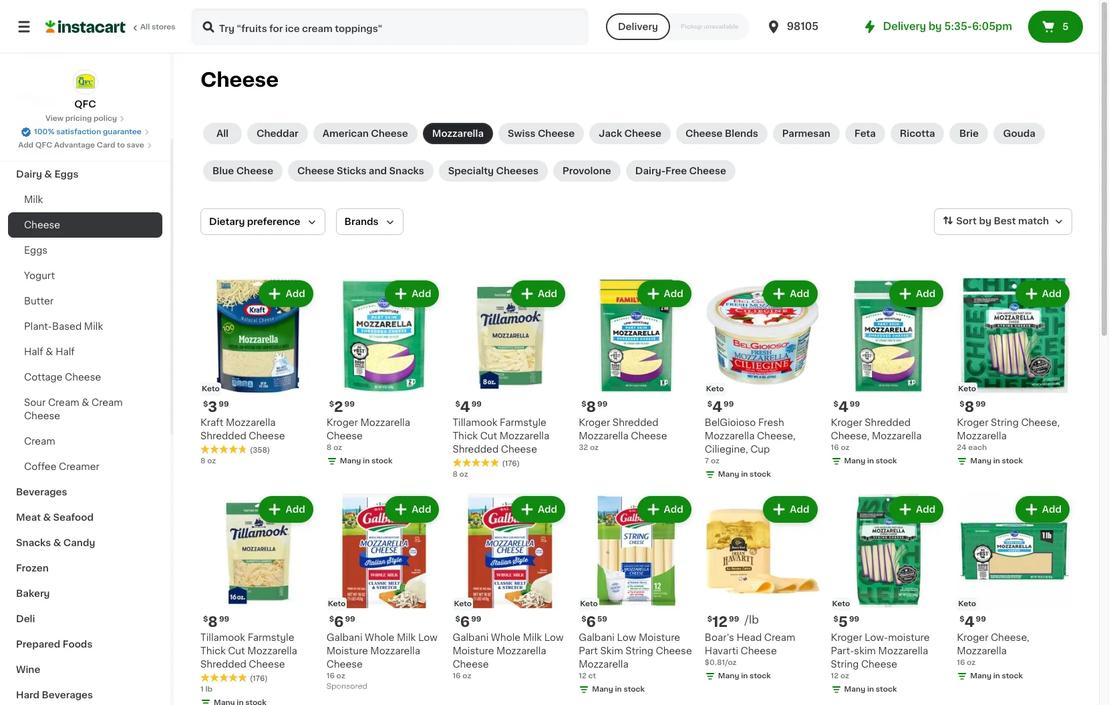 Task type: locate. For each thing, give the bounding box(es) containing it.
kroger inside kroger string cheese, mozzarella 24 each
[[957, 418, 989, 427]]

0 vertical spatial (176)
[[502, 460, 520, 468]]

delivery by 5:35-6:05pm
[[883, 21, 1012, 31]]

product group containing 12
[[705, 494, 820, 685]]

$ inside $ 2 99
[[329, 401, 334, 408]]

12 inside galbani low moisture part skim string cheese mozzarella 12 ct
[[579, 673, 587, 681]]

1 vertical spatial string
[[626, 647, 654, 656]]

in down kroger string cheese, mozzarella 24 each
[[993, 458, 1000, 465]]

stock for low-
[[876, 687, 897, 694]]

1 vertical spatial snacks
[[16, 539, 51, 548]]

8
[[586, 400, 596, 414], [965, 400, 974, 414], [327, 444, 332, 452], [200, 458, 205, 465], [453, 471, 458, 478], [208, 616, 218, 630]]

beverages down wine link
[[42, 691, 93, 700]]

5:35-
[[944, 21, 972, 31]]

seafood
[[53, 513, 94, 523]]

16 inside kroger cheese, mozzarella 16 oz
[[957, 660, 965, 667]]

$ inside $ 5 99
[[834, 616, 839, 624]]

cheese blends
[[686, 129, 758, 138]]

1 horizontal spatial thick
[[453, 431, 478, 441]]

$0.81/oz
[[705, 660, 737, 667]]

2 whole from the left
[[491, 634, 521, 643]]

0 horizontal spatial thick
[[200, 647, 226, 656]]

thanksgiving
[[16, 119, 80, 128]]

cut for 8
[[228, 647, 245, 656]]

12 inside "kroger low-moisture part-skim mozzarella string cheese 12 oz"
[[831, 673, 839, 681]]

0 horizontal spatial low
[[418, 634, 438, 643]]

parmesan link
[[773, 123, 840, 144]]

$ 8 99
[[581, 400, 608, 414], [960, 400, 986, 414], [203, 616, 229, 630]]

0 vertical spatial string
[[991, 418, 1019, 427]]

59
[[597, 616, 607, 624]]

2 horizontal spatial low
[[617, 634, 636, 643]]

1 horizontal spatial galbani
[[453, 634, 489, 643]]

many in stock for fresh
[[718, 471, 771, 478]]

0 horizontal spatial moisture
[[327, 647, 368, 656]]

$ 8 99 for kroger string cheese, mozzarella
[[960, 400, 986, 414]]

0 vertical spatial qfc
[[74, 100, 96, 109]]

jack cheese link
[[590, 123, 671, 144]]

stock down boar's head cream havarti cheese $0.81/oz in the bottom right of the page
[[750, 673, 771, 681]]

12
[[712, 616, 728, 630], [579, 673, 587, 681], [831, 673, 839, 681]]

$ 4 99 for belgioioso fresh mozzarella cheese, ciliegine, cup
[[708, 400, 734, 414]]

card
[[97, 142, 115, 149]]

2 low from the left
[[418, 634, 438, 643]]

cream
[[48, 398, 79, 408], [92, 398, 123, 408], [24, 437, 55, 446], [764, 634, 795, 643]]

& right dairy
[[44, 170, 52, 179]]

1 horizontal spatial whole
[[491, 634, 521, 643]]

0 horizontal spatial tillamook
[[200, 634, 245, 643]]

stock down cup
[[750, 471, 771, 478]]

foods
[[63, 640, 92, 649]]

cheese,
[[1021, 418, 1060, 427], [757, 431, 796, 441], [831, 431, 870, 441], [991, 634, 1030, 643]]

moisture
[[888, 634, 930, 643]]

oz inside "kroger low-moisture part-skim mozzarella string cheese 12 oz"
[[841, 673, 849, 681]]

delivery button
[[606, 13, 670, 40]]

cheese inside sour cream & cream cheese
[[24, 412, 60, 421]]

brands
[[344, 217, 379, 227]]

1 vertical spatial tillamook farmstyle thick cut mozzarella shredded cheese
[[200, 634, 297, 670]]

stock for fresh
[[750, 471, 771, 478]]

0 vertical spatial snacks
[[389, 166, 424, 176]]

2 galbani from the left
[[327, 634, 363, 643]]

& up cottage
[[46, 347, 53, 357]]

deli
[[16, 615, 35, 624]]

0 vertical spatial by
[[929, 21, 942, 31]]

6
[[586, 616, 596, 630], [334, 616, 344, 630], [460, 616, 470, 630]]

keto
[[202, 385, 220, 393], [706, 385, 724, 393], [958, 385, 976, 393], [580, 601, 598, 608], [328, 601, 346, 608], [454, 601, 472, 608], [832, 601, 850, 608], [958, 601, 976, 608]]

many for kroger shredded cheese, mozzarella
[[844, 458, 865, 465]]

1 vertical spatial farmstyle
[[248, 634, 294, 643]]

all up blue
[[216, 129, 229, 138]]

oz
[[590, 444, 599, 452], [333, 444, 342, 452], [841, 444, 850, 452], [207, 458, 216, 465], [711, 458, 720, 465], [459, 471, 468, 478], [967, 660, 976, 667], [336, 673, 345, 681], [463, 673, 471, 681], [841, 673, 849, 681]]

0 vertical spatial farmstyle
[[500, 418, 547, 427]]

0 vertical spatial eggs
[[54, 170, 78, 179]]

2 vertical spatial string
[[831, 660, 859, 670]]

american
[[323, 129, 369, 138]]

in down "kroger low-moisture part-skim mozzarella string cheese 12 oz"
[[867, 687, 874, 694]]

2 horizontal spatial $ 8 99
[[960, 400, 986, 414]]

many in stock down kroger mozzarella cheese 8 oz
[[340, 458, 393, 465]]

12 for 6
[[579, 673, 587, 681]]

1 horizontal spatial 6
[[460, 616, 470, 630]]

1 horizontal spatial string
[[831, 660, 859, 670]]

many in stock down kroger shredded cheese, mozzarella 16 oz
[[844, 458, 897, 465]]

1 half from the left
[[24, 347, 43, 357]]

& left candy
[[53, 539, 61, 548]]

moisture
[[639, 634, 680, 643], [327, 647, 368, 656], [453, 647, 494, 656]]

guarantee
[[103, 128, 142, 136]]

0 vertical spatial tillamook
[[453, 418, 497, 427]]

based
[[52, 322, 82, 331]]

cheese inside 'link'
[[686, 129, 723, 138]]

moisture inside galbani low moisture part skim string cheese mozzarella 12 ct
[[639, 634, 680, 643]]

kroger inside "kroger low-moisture part-skim mozzarella string cheese 12 oz"
[[831, 634, 862, 643]]

all inside 'all stores' link
[[140, 23, 150, 31]]

0 horizontal spatial all
[[140, 23, 150, 31]]

many in stock for shredded
[[844, 458, 897, 465]]

beverages down the coffee
[[16, 488, 67, 497]]

in down kroger cheese, mozzarella 16 oz
[[993, 673, 1000, 681]]

1 vertical spatial cut
[[228, 647, 245, 656]]

many in stock down cup
[[718, 471, 771, 478]]

many down ciliegine,
[[718, 471, 739, 478]]

many for kroger low-moisture part-skim mozzarella string cheese
[[844, 687, 865, 694]]

beverages link
[[8, 480, 162, 505]]

many in stock for string
[[970, 458, 1023, 465]]

stock down galbani low moisture part skim string cheese mozzarella 12 ct
[[624, 687, 645, 694]]

1 horizontal spatial half
[[56, 347, 75, 357]]

delivery for delivery by 5:35-6:05pm
[[883, 21, 926, 31]]

$ 2 99
[[329, 400, 355, 414]]

$ 4 99 for tillamook farmstyle thick cut mozzarella shredded cheese
[[455, 400, 482, 414]]

1 low from the left
[[617, 634, 636, 643]]

many in stock for mozzarella
[[340, 458, 393, 465]]

0 horizontal spatial 12
[[579, 673, 587, 681]]

by
[[929, 21, 942, 31], [979, 217, 992, 226]]

2 horizontal spatial 6
[[586, 616, 596, 630]]

each
[[968, 444, 987, 452]]

by for sort
[[979, 217, 992, 226]]

$ 4 99 for kroger shredded cheese, mozzarella
[[834, 400, 860, 414]]

1 horizontal spatial low
[[544, 634, 564, 643]]

many down skim
[[844, 687, 865, 694]]

stock down "kroger low-moisture part-skim mozzarella string cheese 12 oz"
[[876, 687, 897, 694]]

5 inside button
[[1063, 22, 1069, 31]]

oz inside belgioioso fresh mozzarella cheese, ciliegine, cup 7 oz
[[711, 458, 720, 465]]

2
[[334, 400, 343, 414]]

0 horizontal spatial $ 6 99
[[329, 616, 355, 630]]

best match
[[994, 217, 1049, 226]]

blue cheese
[[212, 166, 273, 176]]

many in stock down kroger cheese, mozzarella 16 oz
[[970, 673, 1023, 681]]

delivery inside button
[[618, 22, 658, 31]]

12 down part- on the right bottom of page
[[831, 673, 839, 681]]

add
[[18, 142, 33, 149], [286, 289, 305, 299], [412, 289, 431, 299], [538, 289, 557, 299], [664, 289, 683, 299], [790, 289, 810, 299], [916, 289, 936, 299], [1042, 289, 1062, 299], [286, 505, 305, 514], [412, 505, 431, 514], [538, 505, 557, 514], [664, 505, 683, 514], [790, 505, 810, 514], [916, 505, 936, 514], [1042, 505, 1062, 514]]

parmesan
[[782, 129, 831, 138]]

kroger for kroger mozzarella cheese
[[327, 418, 358, 427]]

dietary
[[209, 217, 245, 227]]

jack cheese
[[599, 129, 662, 138]]

many for kroger string cheese, mozzarella
[[970, 458, 992, 465]]

qfc logo image
[[73, 69, 98, 95]]

8 oz for 3
[[200, 458, 216, 465]]

many down $0.81/oz in the right bottom of the page
[[718, 673, 739, 681]]

ct
[[588, 673, 596, 681]]

galbani low moisture part skim string cheese mozzarella 12 ct
[[579, 634, 692, 681]]

1 horizontal spatial $ 6 99
[[455, 616, 481, 630]]

cheese inside 'link'
[[538, 129, 575, 138]]

meat
[[16, 513, 41, 523]]

mozzarella inside kroger shredded mozzarella cheese 32 oz
[[579, 431, 629, 441]]

4 for belgioioso fresh mozzarella cheese, ciliegine, cup
[[712, 400, 722, 414]]

★★★★★
[[200, 445, 247, 454], [200, 445, 247, 454], [453, 458, 499, 468], [453, 458, 499, 468], [200, 674, 247, 683], [200, 674, 247, 683]]

all inside all link
[[216, 129, 229, 138]]

1 horizontal spatial tillamook farmstyle thick cut mozzarella shredded cheese
[[453, 418, 549, 454]]

product group containing 2
[[327, 278, 442, 470]]

fresh
[[758, 418, 784, 427]]

cheddar link
[[247, 123, 308, 144]]

many in stock for head
[[718, 673, 771, 681]]

4 for kroger shredded cheese, mozzarella
[[839, 400, 849, 414]]

2 horizontal spatial 12
[[831, 673, 839, 681]]

many in stock down boar's head cream havarti cheese $0.81/oz in the bottom right of the page
[[718, 673, 771, 681]]

kroger inside kroger mozzarella cheese 8 oz
[[327, 418, 358, 427]]

mozzarella link
[[423, 123, 493, 144]]

in down kroger mozzarella cheese 8 oz
[[363, 458, 370, 465]]

0 horizontal spatial 6
[[334, 616, 344, 630]]

many in stock for low
[[592, 687, 645, 694]]

cheese inside "kroger low-moisture part-skim mozzarella string cheese 12 oz"
[[861, 660, 897, 670]]

cheese blends link
[[676, 123, 768, 144]]

2 horizontal spatial moisture
[[639, 634, 680, 643]]

cream inside boar's head cream havarti cheese $0.81/oz
[[764, 634, 795, 643]]

1 vertical spatial (176)
[[250, 676, 268, 683]]

0 horizontal spatial cut
[[228, 647, 245, 656]]

add button
[[260, 282, 312, 306], [386, 282, 438, 306], [512, 282, 564, 306], [639, 282, 690, 306], [765, 282, 816, 306], [891, 282, 942, 306], [1017, 282, 1068, 306], [260, 498, 312, 522], [386, 498, 438, 522], [512, 498, 564, 522], [639, 498, 690, 522], [765, 498, 816, 522], [891, 498, 942, 522], [1017, 498, 1068, 522]]

farmstyle
[[500, 418, 547, 427], [248, 634, 294, 643]]

1 horizontal spatial galbani whole milk low moisture mozzarella cheese 16 oz
[[453, 634, 564, 681]]

& inside "link"
[[53, 539, 61, 548]]

many in stock down ct
[[592, 687, 645, 694]]

in for shredded
[[867, 458, 874, 465]]

all link
[[203, 123, 242, 144]]

cheese
[[200, 70, 279, 90], [371, 129, 408, 138], [538, 129, 575, 138], [624, 129, 662, 138], [686, 129, 723, 138], [236, 166, 273, 176], [297, 166, 334, 176], [689, 166, 726, 176], [24, 221, 60, 230], [65, 373, 101, 382], [24, 412, 60, 421], [249, 431, 285, 441], [631, 431, 667, 441], [327, 431, 363, 441], [501, 445, 537, 454], [656, 647, 692, 656], [741, 647, 777, 656], [249, 660, 285, 670], [327, 660, 363, 670], [453, 660, 489, 670], [861, 660, 897, 670]]

1 horizontal spatial by
[[979, 217, 992, 226]]

0 horizontal spatial snacks
[[16, 539, 51, 548]]

kroger for kroger low-moisture part-skim mozzarella string cheese
[[831, 634, 862, 643]]

None search field
[[191, 8, 589, 45]]

free
[[666, 166, 687, 176]]

1 vertical spatial by
[[979, 217, 992, 226]]

kroger inside kroger shredded mozzarella cheese 32 oz
[[579, 418, 610, 427]]

1 galbani from the left
[[579, 634, 615, 643]]

half
[[24, 347, 43, 357], [56, 347, 75, 357]]

1 vertical spatial qfc
[[35, 142, 52, 149]]

eggs up yogurt
[[24, 246, 48, 255]]

0 horizontal spatial by
[[929, 21, 942, 31]]

1 vertical spatial thick
[[200, 647, 226, 656]]

1 horizontal spatial 12
[[712, 616, 728, 630]]

in for cheese,
[[993, 673, 1000, 681]]

cream down cottage cheese link
[[92, 398, 123, 408]]

0 horizontal spatial eggs
[[24, 246, 48, 255]]

cheddar
[[257, 129, 299, 138]]

stock for cheese,
[[1002, 673, 1023, 681]]

1 vertical spatial beverages
[[42, 691, 93, 700]]

3 galbani from the left
[[453, 634, 489, 643]]

many down kroger cheese, mozzarella 16 oz
[[970, 673, 992, 681]]

oz inside kroger shredded mozzarella cheese 32 oz
[[590, 444, 599, 452]]

kroger inside kroger shredded cheese, mozzarella 16 oz
[[831, 418, 862, 427]]

qfc down 100%
[[35, 142, 52, 149]]

cut
[[480, 431, 497, 441], [228, 647, 245, 656]]

in
[[363, 458, 370, 465], [867, 458, 874, 465], [993, 458, 1000, 465], [741, 471, 748, 478], [741, 673, 748, 681], [993, 673, 1000, 681], [615, 687, 622, 694], [867, 687, 874, 694]]

in for head
[[741, 673, 748, 681]]

mozzarella inside galbani low moisture part skim string cheese mozzarella 12 ct
[[579, 660, 629, 670]]

many down the each
[[970, 458, 992, 465]]

thick
[[453, 431, 478, 441], [200, 647, 226, 656]]

0 horizontal spatial 8 oz
[[200, 458, 216, 465]]

kroger string cheese, mozzarella 24 each
[[957, 418, 1060, 452]]

8 oz
[[200, 458, 216, 465], [453, 471, 468, 478]]

kroger for kroger string cheese, mozzarella
[[957, 418, 989, 427]]

0 vertical spatial cut
[[480, 431, 497, 441]]

0 vertical spatial thick
[[453, 431, 478, 441]]

0 vertical spatial beverages
[[16, 488, 67, 497]]

all stores
[[140, 23, 176, 31]]

stock down kroger cheese, mozzarella 16 oz
[[1002, 673, 1023, 681]]

delivery inside 'link'
[[883, 21, 926, 31]]

eggs down advantage
[[54, 170, 78, 179]]

0 horizontal spatial galbani
[[327, 634, 363, 643]]

cheese, inside kroger cheese, mozzarella 16 oz
[[991, 634, 1030, 643]]

0 vertical spatial all
[[140, 23, 150, 31]]

$
[[203, 401, 208, 408], [581, 401, 586, 408], [329, 401, 334, 408], [455, 401, 460, 408], [708, 401, 712, 408], [834, 401, 839, 408], [960, 401, 965, 408], [203, 616, 208, 624], [581, 616, 586, 624], [329, 616, 334, 624], [455, 616, 460, 624], [708, 616, 712, 624], [834, 616, 839, 624], [960, 616, 965, 624]]

& down cottage cheese link
[[82, 398, 89, 408]]

1 galbani whole milk low moisture mozzarella cheese 16 oz from the left
[[327, 634, 438, 681]]

by inside field
[[979, 217, 992, 226]]

stores
[[152, 23, 176, 31]]

1 horizontal spatial tillamook
[[453, 418, 497, 427]]

0 horizontal spatial string
[[626, 647, 654, 656]]

kroger inside kroger cheese, mozzarella 16 oz
[[957, 634, 989, 643]]

cream down $12.99 per pound element
[[764, 634, 795, 643]]

1 horizontal spatial eggs
[[54, 170, 78, 179]]

4 for kroger cheese, mozzarella
[[965, 616, 975, 630]]

& for candy
[[53, 539, 61, 548]]

1 vertical spatial 5
[[839, 616, 848, 630]]

satisfaction
[[56, 128, 101, 136]]

0 horizontal spatial $ 8 99
[[203, 616, 229, 630]]

half down plant- at top
[[24, 347, 43, 357]]

0 vertical spatial tillamook farmstyle thick cut mozzarella shredded cheese
[[453, 418, 549, 454]]

0 horizontal spatial half
[[24, 347, 43, 357]]

kraft mozzarella shredded cheese
[[200, 418, 285, 441]]

0 horizontal spatial whole
[[365, 634, 395, 643]]

& right "meat"
[[43, 513, 51, 523]]

many down kroger shredded cheese, mozzarella 16 oz
[[844, 458, 865, 465]]

cheese link
[[8, 212, 162, 238]]

1 vertical spatial 8 oz
[[453, 471, 468, 478]]

0 horizontal spatial delivery
[[618, 22, 658, 31]]

5 button
[[1028, 11, 1083, 43]]

0 horizontal spatial qfc
[[35, 142, 52, 149]]

1 $ 6 99 from the left
[[329, 616, 355, 630]]

sort
[[956, 217, 977, 226]]

half down plant-based milk
[[56, 347, 75, 357]]

snacks inside "link"
[[16, 539, 51, 548]]

sort by
[[956, 217, 992, 226]]

0 vertical spatial 8 oz
[[200, 458, 216, 465]]

shredded inside kroger shredded mozzarella cheese 32 oz
[[613, 418, 659, 427]]

snacks right and
[[389, 166, 424, 176]]

in down boar's head cream havarti cheese $0.81/oz in the bottom right of the page
[[741, 673, 748, 681]]

2 half from the left
[[56, 347, 75, 357]]

in down ciliegine,
[[741, 471, 748, 478]]

stock down kroger mozzarella cheese 8 oz
[[372, 458, 393, 465]]

99 inside $ 3 99
[[219, 401, 229, 408]]

0 horizontal spatial galbani whole milk low moisture mozzarella cheese 16 oz
[[327, 634, 438, 681]]

0 horizontal spatial (176)
[[250, 676, 268, 683]]

1 horizontal spatial farmstyle
[[500, 418, 547, 427]]

by inside 'link'
[[929, 21, 942, 31]]

1 horizontal spatial delivery
[[883, 21, 926, 31]]

yogurt link
[[8, 263, 162, 289]]

cheese inside galbani low moisture part skim string cheese mozzarella 12 ct
[[656, 647, 692, 656]]

many down ct
[[592, 687, 613, 694]]

0 horizontal spatial tillamook farmstyle thick cut mozzarella shredded cheese
[[200, 634, 297, 670]]

many in stock for cheese,
[[970, 673, 1023, 681]]

stock down kroger string cheese, mozzarella 24 each
[[1002, 458, 1023, 465]]

1 horizontal spatial $ 8 99
[[581, 400, 608, 414]]

cream up the coffee
[[24, 437, 55, 446]]

many in stock down the each
[[970, 458, 1023, 465]]

1 horizontal spatial 5
[[1063, 22, 1069, 31]]

1 horizontal spatial (176)
[[502, 460, 520, 468]]

stock for head
[[750, 673, 771, 681]]

thick for 4
[[453, 431, 478, 441]]

many in stock down "kroger low-moisture part-skim mozzarella string cheese 12 oz"
[[844, 687, 897, 694]]

qfc up the "view pricing policy" link
[[74, 100, 96, 109]]

Search field
[[192, 9, 587, 44]]

delivery for delivery
[[618, 22, 658, 31]]

string inside galbani low moisture part skim string cheese mozzarella 12 ct
[[626, 647, 654, 656]]

snacks
[[389, 166, 424, 176], [16, 539, 51, 548]]

2 horizontal spatial string
[[991, 418, 1019, 427]]

2 horizontal spatial galbani
[[579, 634, 615, 643]]

ricotta
[[900, 129, 935, 138]]

0 horizontal spatial farmstyle
[[248, 634, 294, 643]]

1 horizontal spatial 8 oz
[[453, 471, 468, 478]]

12 left ct
[[579, 673, 587, 681]]

(176)
[[502, 460, 520, 468], [250, 676, 268, 683]]

thick for 8
[[200, 647, 226, 656]]

product group
[[200, 278, 316, 467], [327, 278, 442, 470], [453, 278, 568, 480], [579, 278, 694, 454], [705, 278, 820, 483], [831, 278, 946, 470], [957, 278, 1072, 470], [200, 494, 316, 706], [327, 494, 442, 695], [453, 494, 568, 683], [579, 494, 694, 699], [705, 494, 820, 685], [831, 494, 946, 699], [957, 494, 1072, 685]]

2 $ 6 99 from the left
[[455, 616, 481, 630]]

1 horizontal spatial all
[[216, 129, 229, 138]]

1 lb
[[200, 687, 212, 694]]

1 vertical spatial eggs
[[24, 246, 48, 255]]

tillamook farmstyle thick cut mozzarella shredded cheese for 4
[[453, 418, 549, 454]]

many down kroger mozzarella cheese 8 oz
[[340, 458, 361, 465]]

all left stores
[[140, 23, 150, 31]]

by right sort
[[979, 217, 992, 226]]

0 vertical spatial 5
[[1063, 22, 1069, 31]]

stock down kroger shredded cheese, mozzarella 16 oz
[[876, 458, 897, 465]]

1 horizontal spatial cut
[[480, 431, 497, 441]]

hard beverages link
[[8, 683, 162, 706]]

in down kroger shredded cheese, mozzarella 16 oz
[[867, 458, 874, 465]]

many for boar's head cream havarti cheese
[[718, 673, 739, 681]]

in for low-
[[867, 687, 874, 694]]

all stores link
[[45, 8, 176, 45]]

kroger low-moisture part-skim mozzarella string cheese 12 oz
[[831, 634, 930, 681]]

creamer
[[59, 462, 99, 472]]

in down galbani low moisture part skim string cheese mozzarella 12 ct
[[615, 687, 622, 694]]

1 vertical spatial all
[[216, 129, 229, 138]]

delivery
[[883, 21, 926, 31], [618, 22, 658, 31]]

many for belgioioso fresh mozzarella cheese, ciliegine, cup
[[718, 471, 739, 478]]

many for galbani low moisture part skim string cheese mozzarella
[[592, 687, 613, 694]]

1 vertical spatial tillamook
[[200, 634, 245, 643]]

instacart logo image
[[45, 19, 126, 35]]

by left 5:35- on the right
[[929, 21, 942, 31]]

snacks up frozen
[[16, 539, 51, 548]]

12 up the boar's
[[712, 616, 728, 630]]

coffee creamer link
[[8, 454, 162, 480]]

mozzarella inside "kroger low-moisture part-skim mozzarella string cheese 12 oz"
[[878, 647, 928, 656]]



Task type: vqa. For each thing, say whether or not it's contained in the screenshot.
the 5:35-
yes



Task type: describe. For each thing, give the bounding box(es) containing it.
farmstyle for 4
[[500, 418, 547, 427]]

havarti
[[705, 647, 738, 656]]

(176) for 4
[[502, 460, 520, 468]]

oz inside kroger cheese, mozzarella 16 oz
[[967, 660, 976, 667]]

100% satisfaction guarantee
[[34, 128, 142, 136]]

galbani inside galbani low moisture part skim string cheese mozzarella 12 ct
[[579, 634, 615, 643]]

in for fresh
[[741, 471, 748, 478]]

$ 5 99
[[834, 616, 859, 630]]

low-
[[865, 634, 888, 643]]

skim
[[600, 647, 623, 656]]

delivery by 5:35-6:05pm link
[[862, 19, 1012, 35]]

best
[[994, 217, 1016, 226]]

match
[[1018, 217, 1049, 226]]

1 whole from the left
[[365, 634, 395, 643]]

cut for 4
[[480, 431, 497, 441]]

& inside sour cream & cream cheese
[[82, 398, 89, 408]]

cheese inside kroger mozzarella cheese 8 oz
[[327, 431, 363, 441]]

& for half
[[46, 347, 53, 357]]

oz inside kroger shredded cheese, mozzarella 16 oz
[[841, 444, 850, 452]]

1 horizontal spatial qfc
[[74, 100, 96, 109]]

kroger shredded cheese, mozzarella 16 oz
[[831, 418, 922, 452]]

kraft
[[200, 418, 223, 427]]

cheese, inside kroger string cheese, mozzarella 24 each
[[1021, 418, 1060, 427]]

american cheese
[[323, 129, 408, 138]]

16 inside kroger shredded cheese, mozzarella 16 oz
[[831, 444, 839, 452]]

cup
[[751, 445, 770, 454]]

shredded inside kraft mozzarella shredded cheese
[[200, 431, 246, 441]]

farmstyle for 8
[[248, 634, 294, 643]]

and
[[369, 166, 387, 176]]

sponsored badge image
[[327, 684, 367, 691]]

stock for string
[[1002, 458, 1023, 465]]

provolone
[[563, 166, 611, 176]]

cheese inside kroger shredded mozzarella cheese 32 oz
[[631, 431, 667, 441]]

stock for low
[[624, 687, 645, 694]]

bakery link
[[8, 581, 162, 607]]

dairy & eggs link
[[8, 162, 162, 187]]

cottage
[[24, 373, 63, 382]]

$ inside $ 12 99 /lb
[[708, 616, 712, 624]]

ciliegine,
[[705, 445, 748, 454]]

98105
[[787, 21, 819, 31]]

kroger cheese, mozzarella 16 oz
[[957, 634, 1030, 667]]

blue
[[212, 166, 234, 176]]

product group containing 3
[[200, 278, 316, 467]]

99 inside $ 5 99
[[849, 616, 859, 624]]

kroger for kroger cheese, mozzarella
[[957, 634, 989, 643]]

cheese inside "link"
[[236, 166, 273, 176]]

skim
[[854, 647, 876, 656]]

& for eggs
[[44, 170, 52, 179]]

wine link
[[8, 658, 162, 683]]

stock for mozzarella
[[372, 458, 393, 465]]

in for string
[[993, 458, 1000, 465]]

kroger mozzarella cheese 8 oz
[[327, 418, 410, 452]]

cottage cheese link
[[8, 365, 162, 390]]

butter link
[[8, 289, 162, 314]]

swiss cheese
[[508, 129, 575, 138]]

swiss
[[508, 129, 536, 138]]

ricotta link
[[891, 123, 944, 144]]

mozzarella inside mozzarella link
[[432, 129, 484, 138]]

string inside kroger string cheese, mozzarella 24 each
[[991, 418, 1019, 427]]

meat & seafood link
[[8, 505, 162, 531]]

stock for shredded
[[876, 458, 897, 465]]

many in stock for low-
[[844, 687, 897, 694]]

cheese, inside kroger shredded cheese, mozzarella 16 oz
[[831, 431, 870, 441]]

1 horizontal spatial moisture
[[453, 647, 494, 656]]

thanksgiving link
[[8, 111, 162, 136]]

3 6 from the left
[[460, 616, 470, 630]]

swiss cheese link
[[499, 123, 584, 144]]

2 galbani whole milk low moisture mozzarella cheese 16 oz from the left
[[453, 634, 564, 681]]

brie
[[960, 129, 979, 138]]

lb
[[205, 687, 212, 694]]

sour cream & cream cheese
[[24, 398, 123, 421]]

yogurt
[[24, 271, 55, 281]]

$ inside $ 6 59
[[581, 616, 586, 624]]

service type group
[[606, 13, 750, 40]]

in for low
[[615, 687, 622, 694]]

$ 3 99
[[203, 400, 229, 414]]

frozen link
[[8, 556, 162, 581]]

3 low from the left
[[544, 634, 564, 643]]

(176) for 8
[[250, 676, 268, 683]]

100% satisfaction guarantee button
[[21, 124, 150, 138]]

8 oz for 4
[[453, 471, 468, 478]]

all for all
[[216, 129, 229, 138]]

99 inside $ 2 99
[[345, 401, 355, 408]]

view
[[45, 115, 64, 122]]

recipes link
[[8, 86, 162, 111]]

view pricing policy
[[45, 115, 117, 122]]

shredded inside kroger shredded cheese, mozzarella 16 oz
[[865, 418, 911, 427]]

dairy & eggs
[[16, 170, 78, 179]]

beverages inside beverages link
[[16, 488, 67, 497]]

snacks & candy
[[16, 539, 95, 548]]

Best match Sort by field
[[934, 208, 1072, 235]]

mozzarella inside kroger mozzarella cheese 8 oz
[[360, 418, 410, 427]]

many for kroger mozzarella cheese
[[340, 458, 361, 465]]

lists
[[37, 46, 60, 55]]

snacks & candy link
[[8, 531, 162, 556]]

cottage cheese
[[24, 373, 101, 382]]

1 horizontal spatial snacks
[[389, 166, 424, 176]]

tillamook farmstyle thick cut mozzarella shredded cheese for 8
[[200, 634, 297, 670]]

belgioioso
[[705, 418, 756, 427]]

gouda link
[[994, 123, 1045, 144]]

$ inside $ 3 99
[[203, 401, 208, 408]]

$ 8 99 for tillamook farmstyle thick cut mozzarella shredded cheese
[[203, 616, 229, 630]]

view pricing policy link
[[45, 114, 125, 124]]

tillamook for 4
[[453, 418, 497, 427]]

provolone link
[[553, 160, 621, 182]]

string inside "kroger low-moisture part-skim mozzarella string cheese 12 oz"
[[831, 660, 859, 670]]

specialty
[[448, 166, 494, 176]]

oz inside kroger mozzarella cheese 8 oz
[[333, 444, 342, 452]]

99 inside $ 12 99 /lb
[[729, 616, 739, 624]]

coffee
[[24, 462, 56, 472]]

bakery
[[16, 589, 50, 599]]

7
[[705, 458, 709, 465]]

$ 8 99 for kroger shredded mozzarella cheese
[[581, 400, 608, 414]]

eggs link
[[8, 238, 162, 263]]

kroger for kroger shredded cheese, mozzarella
[[831, 418, 862, 427]]

98105 button
[[766, 8, 846, 45]]

beverages inside hard beverages link
[[42, 691, 93, 700]]

policy
[[94, 115, 117, 122]]

mozzarella inside kroger cheese, mozzarella 16 oz
[[957, 647, 1007, 656]]

deli link
[[8, 607, 162, 632]]

boar's head cream havarti cheese $0.81/oz
[[705, 634, 795, 667]]

6:05pm
[[972, 21, 1012, 31]]

1 6 from the left
[[586, 616, 596, 630]]

blends
[[725, 129, 758, 138]]

part-
[[831, 647, 854, 656]]

pricing
[[65, 115, 92, 122]]

mozzarella inside belgioioso fresh mozzarella cheese, ciliegine, cup 7 oz
[[705, 431, 755, 441]]

cheese inside boar's head cream havarti cheese $0.81/oz
[[741, 647, 777, 656]]

produce
[[16, 144, 57, 154]]

cheese, inside belgioioso fresh mozzarella cheese, ciliegine, cup 7 oz
[[757, 431, 796, 441]]

cream down cottage cheese
[[48, 398, 79, 408]]

mozzarella inside kroger string cheese, mozzarella 24 each
[[957, 431, 1007, 441]]

cheese inside kraft mozzarella shredded cheese
[[249, 431, 285, 441]]

tillamook for 8
[[200, 634, 245, 643]]

dietary preference button
[[200, 208, 325, 235]]

prepared foods link
[[8, 632, 162, 658]]

head
[[737, 634, 762, 643]]

$ 4 99 for kroger cheese, mozzarella
[[960, 616, 986, 630]]

jack
[[599, 129, 622, 138]]

to
[[117, 142, 125, 149]]

all for all stores
[[140, 23, 150, 31]]

half & half link
[[8, 339, 162, 365]]

& for seafood
[[43, 513, 51, 523]]

product group containing 5
[[831, 494, 946, 699]]

2 6 from the left
[[334, 616, 344, 630]]

12 inside $ 12 99 /lb
[[712, 616, 728, 630]]

meat & seafood
[[16, 513, 94, 523]]

by for delivery
[[929, 21, 942, 31]]

recipes
[[16, 94, 55, 103]]

0 horizontal spatial 5
[[839, 616, 848, 630]]

mozzarella inside kraft mozzarella shredded cheese
[[226, 418, 276, 427]]

feta link
[[845, 123, 885, 144]]

12 for 5
[[831, 673, 839, 681]]

sour cream & cream cheese link
[[8, 390, 162, 429]]

produce link
[[8, 136, 162, 162]]

$12.99 per pound element
[[705, 614, 820, 632]]

belgioioso fresh mozzarella cheese, ciliegine, cup 7 oz
[[705, 418, 796, 465]]

mozzarella inside kroger shredded cheese, mozzarella 16 oz
[[872, 431, 922, 441]]

low inside galbani low moisture part skim string cheese mozzarella 12 ct
[[617, 634, 636, 643]]

many for kroger cheese, mozzarella
[[970, 673, 992, 681]]

in for mozzarella
[[363, 458, 370, 465]]

dairy-free cheese
[[635, 166, 726, 176]]

8 inside kroger mozzarella cheese 8 oz
[[327, 444, 332, 452]]

add qfc advantage card to save link
[[18, 140, 152, 151]]

american cheese link
[[313, 123, 417, 144]]

4 for tillamook farmstyle thick cut mozzarella shredded cheese
[[460, 400, 470, 414]]

save
[[127, 142, 144, 149]]

plant-based milk link
[[8, 314, 162, 339]]

kroger shredded mozzarella cheese 32 oz
[[579, 418, 667, 452]]



